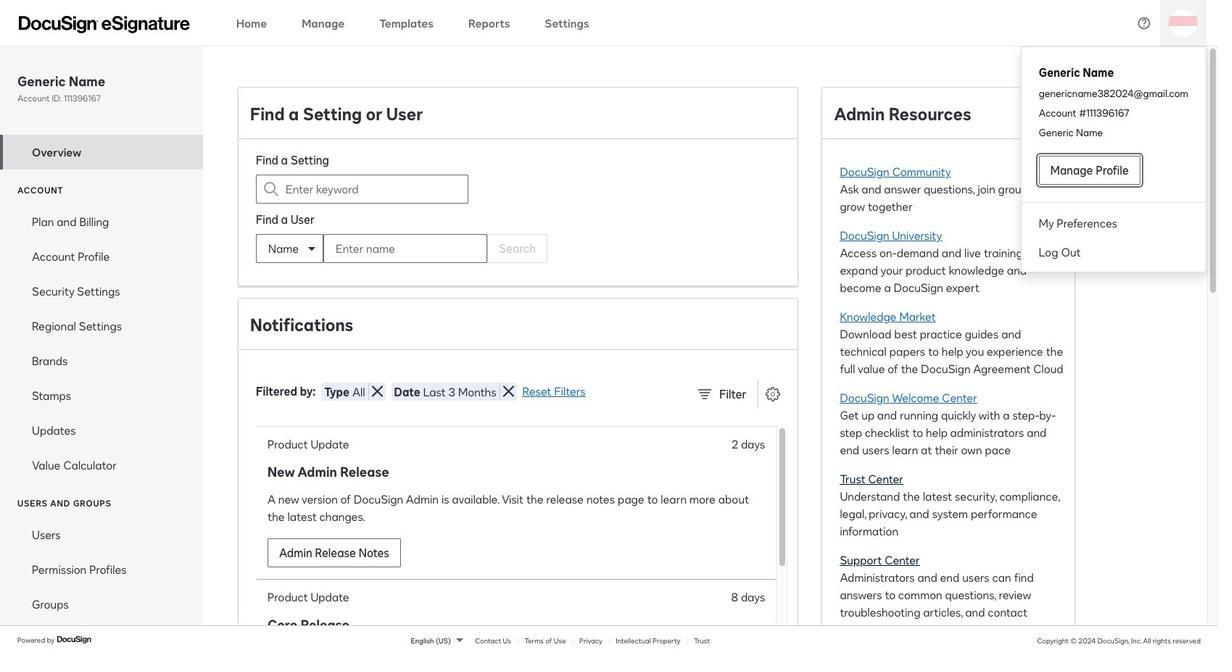 Task type: vqa. For each thing, say whether or not it's contained in the screenshot.
"DocuSign Admin" image
yes



Task type: describe. For each thing, give the bounding box(es) containing it.
your uploaded profile image image
[[1169, 8, 1198, 37]]

docusign image
[[57, 635, 93, 646]]

account element
[[0, 205, 203, 483]]



Task type: locate. For each thing, give the bounding box(es) containing it.
account navigation menu
[[1021, 52, 1206, 266]]

users and groups element
[[0, 518, 203, 622]]

docusign admin image
[[19, 16, 190, 33]]

Enter name text field
[[324, 235, 457, 262]]

Enter keyword text field
[[286, 175, 439, 203]]



